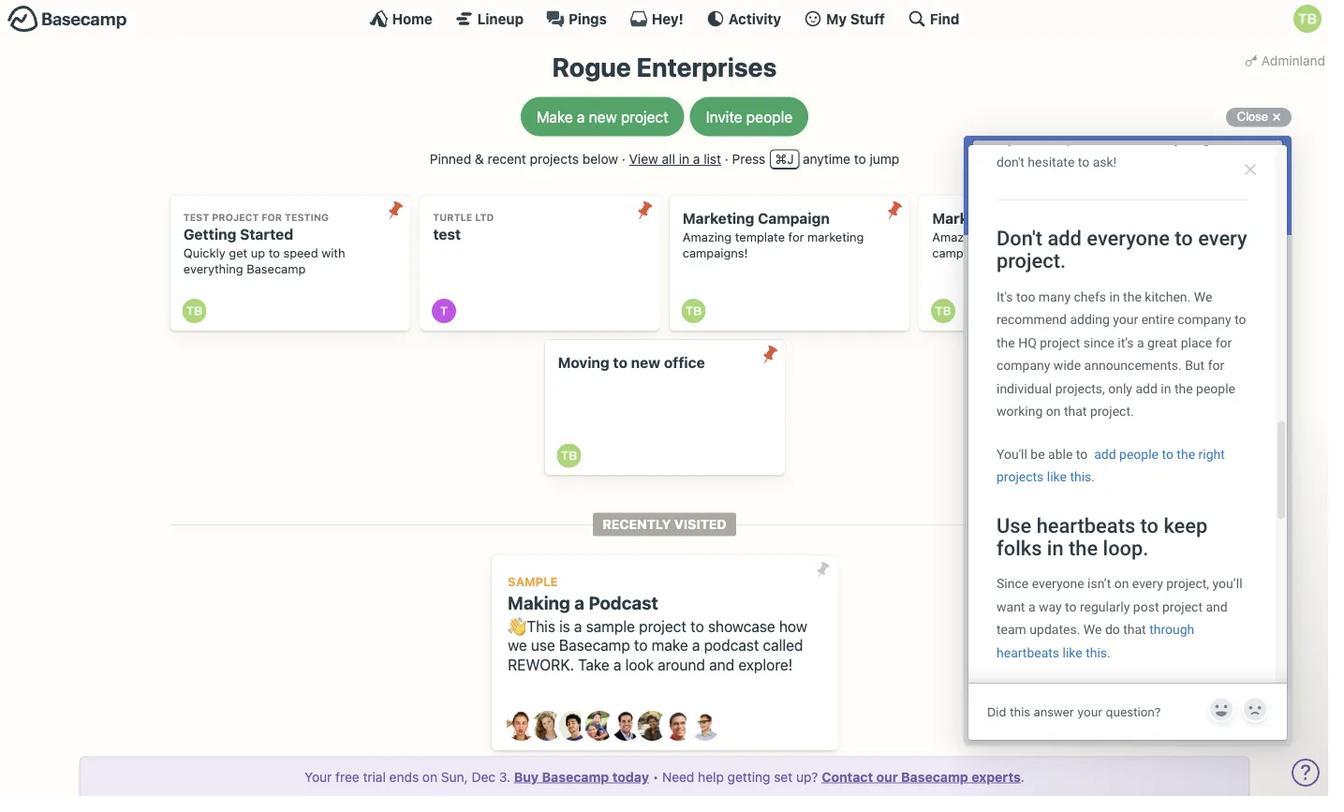 Task type: vqa. For each thing, say whether or not it's contained in the screenshot.
people on the right top of page
yes



Task type: locate. For each thing, give the bounding box(es) containing it.
0 horizontal spatial campaigns!
[[683, 246, 748, 260]]

0 horizontal spatial template
[[735, 230, 785, 244]]

1 horizontal spatial marketing
[[933, 210, 1004, 227]]

1 horizontal spatial template
[[985, 230, 1035, 244]]

everything
[[183, 262, 243, 276]]

dec
[[472, 769, 496, 785]]

template for campaign
[[735, 230, 785, 244]]

home
[[392, 10, 433, 27]]

1 campaigns! from the left
[[683, 246, 748, 260]]

to inside test project for testing getting started quickly get up to speed with everything basecamp
[[269, 246, 280, 260]]

0 horizontal spatial tim burton image
[[182, 299, 207, 323]]

hey!
[[652, 10, 684, 27]]

0 horizontal spatial amazing
[[683, 230, 732, 244]]

for for marketing campaign
[[789, 230, 804, 244]]

press
[[732, 151, 766, 167]]

0 horizontal spatial tim burton image
[[682, 299, 706, 323]]

office
[[664, 354, 705, 372]]

0 vertical spatial project
[[621, 108, 669, 126]]

2 marketing from the left
[[933, 210, 1004, 227]]

marketing
[[808, 230, 864, 244], [1057, 230, 1114, 244]]

2 template from the left
[[985, 230, 1035, 244]]

marketing template amazing template for marketing campaigns!
[[933, 210, 1114, 260]]

test project for testing getting started quickly get up to speed with everything basecamp
[[183, 212, 345, 276]]

⌘
[[775, 151, 787, 167]]

around
[[658, 656, 706, 674]]

new left 'office'
[[631, 354, 661, 372]]

marketing campaign amazing template for marketing campaigns!
[[683, 210, 864, 260]]

close button
[[1226, 106, 1292, 128]]

2 horizontal spatial for
[[1038, 230, 1054, 244]]

sun,
[[441, 769, 468, 785]]

template
[[1008, 210, 1074, 227]]

1 horizontal spatial amazing
[[933, 230, 982, 244]]

tim burton image
[[682, 299, 706, 323], [931, 299, 956, 323]]

rogue
[[553, 52, 631, 82]]

make a new project
[[537, 108, 669, 126]]

podcast
[[704, 637, 759, 655]]

marketing inside marketing template amazing template for marketing campaigns!
[[933, 210, 1004, 227]]

getting
[[728, 769, 771, 785]]

on
[[423, 769, 438, 785]]

cross small image
[[1266, 106, 1288, 128]]

pinned
[[430, 151, 471, 167]]

project up view on the top left of page
[[621, 108, 669, 126]]

for up started
[[262, 212, 282, 223]]

template inside marketing campaign amazing template for marketing campaigns!
[[735, 230, 785, 244]]

new inside "link"
[[631, 354, 661, 372]]

new
[[589, 108, 617, 126], [631, 354, 661, 372]]

basecamp up the take
[[559, 637, 630, 655]]

marketing
[[683, 210, 755, 227], [933, 210, 1004, 227]]

new up below
[[589, 108, 617, 126]]

amazing inside marketing template amazing template for marketing campaigns!
[[933, 230, 982, 244]]

test
[[433, 226, 461, 243]]

1 amazing from the left
[[683, 230, 732, 244]]

basecamp
[[247, 262, 306, 276], [559, 637, 630, 655], [542, 769, 609, 785], [902, 769, 969, 785]]

marketing for campaign
[[808, 230, 864, 244]]

we
[[508, 637, 527, 655]]

tim burton image
[[1294, 5, 1322, 33], [182, 299, 207, 323], [557, 444, 581, 468]]

0 horizontal spatial for
[[262, 212, 282, 223]]

cross small image
[[1266, 106, 1288, 128]]

turtle ltd test
[[433, 212, 494, 243]]

1 horizontal spatial new
[[631, 354, 661, 372]]

to
[[854, 151, 866, 167], [269, 246, 280, 260], [613, 354, 628, 372], [691, 617, 704, 635], [634, 637, 648, 655]]

2 tim burton image from the left
[[931, 299, 956, 323]]

1 marketing from the left
[[683, 210, 755, 227]]

called
[[763, 637, 803, 655]]

for down the campaign
[[789, 230, 804, 244]]

podcast
[[589, 592, 659, 613]]

make a new project link
[[521, 97, 685, 136]]

sample
[[586, 617, 635, 635]]

terry image
[[432, 299, 456, 323]]

people
[[747, 108, 793, 126]]

amazing for marketing template
[[933, 230, 982, 244]]

my
[[827, 10, 847, 27]]

2 marketing from the left
[[1057, 230, 1114, 244]]

for for marketing template
[[1038, 230, 1054, 244]]

2 horizontal spatial tim burton image
[[1294, 5, 1322, 33]]

marketing inside marketing template amazing template for marketing campaigns!
[[1057, 230, 1114, 244]]

a up around
[[692, 637, 700, 655]]

cheryl walters image
[[533, 711, 563, 741]]

campaigns! inside marketing campaign amazing template for marketing campaigns!
[[683, 246, 748, 260]]

to right moving
[[613, 354, 628, 372]]

to right 'up'
[[269, 246, 280, 260]]

0 horizontal spatial ·
[[622, 151, 626, 167]]

victor cooper image
[[690, 711, 720, 741]]

view
[[629, 151, 659, 167]]

take
[[578, 656, 610, 674]]

2 amazing from the left
[[933, 230, 982, 244]]

switch accounts image
[[7, 5, 127, 34]]

for down template
[[1038, 230, 1054, 244]]

moving to new office link
[[545, 340, 785, 475]]

jennifer young image
[[585, 711, 615, 741]]

get
[[229, 246, 248, 260]]

template inside marketing template amazing template for marketing campaigns!
[[985, 230, 1035, 244]]

recently visited
[[603, 517, 727, 532]]

1 vertical spatial tim burton image
[[182, 299, 207, 323]]

invite
[[706, 108, 743, 126]]

use
[[531, 637, 555, 655]]

marketing down the campaign
[[808, 230, 864, 244]]

basecamp down 'up'
[[247, 262, 306, 276]]

amazing
[[683, 230, 732, 244], [933, 230, 982, 244]]

template down template
[[985, 230, 1035, 244]]

marketing for marketing campaign
[[683, 210, 755, 227]]

1 marketing from the left
[[808, 230, 864, 244]]

basecamp inside test project for testing getting started quickly get up to speed with everything basecamp
[[247, 262, 306, 276]]

project
[[621, 108, 669, 126], [639, 617, 687, 635]]

marketing inside marketing campaign amazing template for marketing campaigns!
[[808, 230, 864, 244]]

project up make
[[639, 617, 687, 635]]

lineup
[[478, 10, 524, 27]]

1 horizontal spatial marketing
[[1057, 230, 1114, 244]]

contact our basecamp experts link
[[822, 769, 1021, 785]]

·
[[622, 151, 626, 167], [725, 151, 729, 167]]

contact
[[822, 769, 873, 785]]

· press
[[725, 151, 766, 167]]

1 horizontal spatial tim burton image
[[557, 444, 581, 468]]

0 horizontal spatial new
[[589, 108, 617, 126]]

find button
[[908, 9, 960, 28]]

below
[[583, 151, 619, 167]]

1 vertical spatial project
[[639, 617, 687, 635]]

marketing for marketing template
[[933, 210, 1004, 227]]

1 vertical spatial new
[[631, 354, 661, 372]]

projects
[[530, 151, 579, 167]]

basecamp inside sample making a podcast 👋 this is a sample project to showcase how we use basecamp to make a podcast called rework. take a look around and explore!
[[559, 637, 630, 655]]

marketing inside marketing campaign amazing template for marketing campaigns!
[[683, 210, 755, 227]]

2 vertical spatial tim burton image
[[557, 444, 581, 468]]

0 horizontal spatial marketing
[[683, 210, 755, 227]]

· left view on the top left of page
[[622, 151, 626, 167]]

campaigns!
[[683, 246, 748, 260], [933, 246, 998, 260]]

make
[[537, 108, 573, 126]]

marketing down template
[[1057, 230, 1114, 244]]

adminland
[[1262, 52, 1326, 68]]

for
[[262, 212, 282, 223], [789, 230, 804, 244], [1038, 230, 1054, 244]]

0 vertical spatial new
[[589, 108, 617, 126]]

to inside "link"
[[613, 354, 628, 372]]

template down the campaign
[[735, 230, 785, 244]]

marketing down list
[[683, 210, 755, 227]]

visited
[[675, 517, 727, 532]]

0 horizontal spatial marketing
[[808, 230, 864, 244]]

· right list
[[725, 151, 729, 167]]

👋
[[508, 617, 523, 635]]

and
[[709, 656, 735, 674]]

jump
[[870, 151, 900, 167]]

to left jump
[[854, 151, 866, 167]]

1 horizontal spatial for
[[789, 230, 804, 244]]

&
[[475, 151, 484, 167]]

None submit
[[381, 195, 410, 225], [630, 195, 660, 225], [880, 195, 910, 225], [755, 340, 785, 370], [808, 555, 838, 585], [381, 195, 410, 225], [630, 195, 660, 225], [880, 195, 910, 225], [755, 340, 785, 370], [808, 555, 838, 585]]

2 campaigns! from the left
[[933, 246, 998, 260]]

stuff
[[851, 10, 885, 27]]

new for a
[[589, 108, 617, 126]]

2 · from the left
[[725, 151, 729, 167]]

marketing left template
[[933, 210, 1004, 227]]

1 tim burton image from the left
[[682, 299, 706, 323]]

pinned & recent projects below · view all in a list
[[430, 151, 721, 167]]

ends
[[389, 769, 419, 785]]

amazing inside marketing campaign amazing template for marketing campaigns!
[[683, 230, 732, 244]]

1 template from the left
[[735, 230, 785, 244]]

1 horizontal spatial campaigns!
[[933, 246, 998, 260]]

1 horizontal spatial tim burton image
[[931, 299, 956, 323]]

ltd
[[475, 212, 494, 223]]

campaigns! inside marketing template amazing template for marketing campaigns!
[[933, 246, 998, 260]]

for inside marketing campaign amazing template for marketing campaigns!
[[789, 230, 804, 244]]

lineup link
[[455, 9, 524, 28]]

trial
[[363, 769, 386, 785]]

1 horizontal spatial ·
[[725, 151, 729, 167]]

main element
[[0, 0, 1330, 37]]

campaign
[[758, 210, 830, 227]]

project
[[212, 212, 259, 223]]

up
[[251, 246, 265, 260]]

⌘ j anytime to jump
[[775, 151, 900, 167]]

testing
[[285, 212, 329, 223]]

for inside marketing template amazing template for marketing campaigns!
[[1038, 230, 1054, 244]]



Task type: describe. For each thing, give the bounding box(es) containing it.
campaigns! for marketing campaign
[[683, 246, 748, 260]]

template for template
[[985, 230, 1035, 244]]

a right in
[[693, 151, 700, 167]]

moving to new office
[[558, 354, 705, 372]]

enterprises
[[637, 52, 777, 82]]

a right the making
[[575, 592, 585, 613]]

basecamp right 'our'
[[902, 769, 969, 785]]

our
[[877, 769, 898, 785]]

1 · from the left
[[622, 151, 626, 167]]

nicole katz image
[[638, 711, 668, 741]]

quickly
[[183, 246, 226, 260]]

pings
[[569, 10, 607, 27]]

adminland link
[[1241, 47, 1330, 74]]

turtle
[[433, 212, 473, 223]]

test
[[183, 212, 209, 223]]

steve marsh image
[[664, 711, 694, 741]]

experts
[[972, 769, 1021, 785]]

a right make
[[577, 108, 585, 126]]

campaigns! for marketing template
[[933, 246, 998, 260]]

this
[[527, 617, 556, 635]]

your free trial ends on sun, dec  3. buy basecamp today • need help getting set up? contact our basecamp experts .
[[305, 769, 1025, 785]]

need
[[662, 769, 695, 785]]

list
[[704, 151, 721, 167]]

amazing for marketing campaign
[[683, 230, 732, 244]]

make
[[652, 637, 688, 655]]

find
[[930, 10, 960, 27]]

home link
[[370, 9, 433, 28]]

recently
[[603, 517, 671, 532]]

project inside sample making a podcast 👋 this is a sample project to showcase how we use basecamp to make a podcast called rework. take a look around and explore!
[[639, 617, 687, 635]]

tim burton image for marketing template
[[931, 299, 956, 323]]

tim burton image inside moving to new office "link"
[[557, 444, 581, 468]]

activity
[[729, 10, 782, 27]]

sample
[[508, 575, 558, 589]]

rogue enterprises
[[553, 52, 777, 82]]

look
[[626, 656, 654, 674]]

speed
[[283, 246, 318, 260]]

recent
[[488, 151, 526, 167]]

josh fiske image
[[611, 711, 641, 741]]

tim burton image for marketing campaign
[[682, 299, 706, 323]]

moving
[[558, 354, 610, 372]]

with
[[322, 246, 345, 260]]

all
[[662, 151, 676, 167]]

started
[[240, 226, 293, 243]]

j
[[787, 151, 794, 167]]

your
[[305, 769, 332, 785]]

a right is
[[574, 617, 582, 635]]

making
[[508, 592, 571, 613]]

close
[[1238, 110, 1269, 124]]

free
[[336, 769, 360, 785]]

basecamp right buy
[[542, 769, 609, 785]]

set
[[774, 769, 793, 785]]

getting
[[183, 226, 236, 243]]

3.
[[499, 769, 511, 785]]

in
[[679, 151, 690, 167]]

pings button
[[546, 9, 607, 28]]

for inside test project for testing getting started quickly get up to speed with everything basecamp
[[262, 212, 282, 223]]

invite people link
[[690, 97, 809, 136]]

invite people
[[706, 108, 793, 126]]

showcase
[[708, 617, 776, 635]]

help
[[698, 769, 724, 785]]

rework.
[[508, 656, 574, 674]]

buy
[[514, 769, 539, 785]]

sample making a podcast 👋 this is a sample project to showcase how we use basecamp to make a podcast called rework. take a look around and explore!
[[508, 575, 808, 674]]

0 vertical spatial tim burton image
[[1294, 5, 1322, 33]]

to up podcast
[[691, 617, 704, 635]]

hey! button
[[630, 9, 684, 28]]

buy basecamp today link
[[514, 769, 649, 785]]

explore!
[[739, 656, 793, 674]]

my stuff button
[[804, 9, 885, 28]]

activity link
[[706, 9, 782, 28]]

view all in a list link
[[629, 151, 721, 167]]

jared davis image
[[559, 711, 589, 741]]

a left look
[[614, 656, 622, 674]]

.
[[1021, 769, 1025, 785]]

annie bryan image
[[506, 711, 536, 741]]

•
[[653, 769, 659, 785]]

anytime
[[803, 151, 851, 167]]

today
[[613, 769, 649, 785]]

my stuff
[[827, 10, 885, 27]]

new for to
[[631, 354, 661, 372]]

to up look
[[634, 637, 648, 655]]

marketing for template
[[1057, 230, 1114, 244]]



